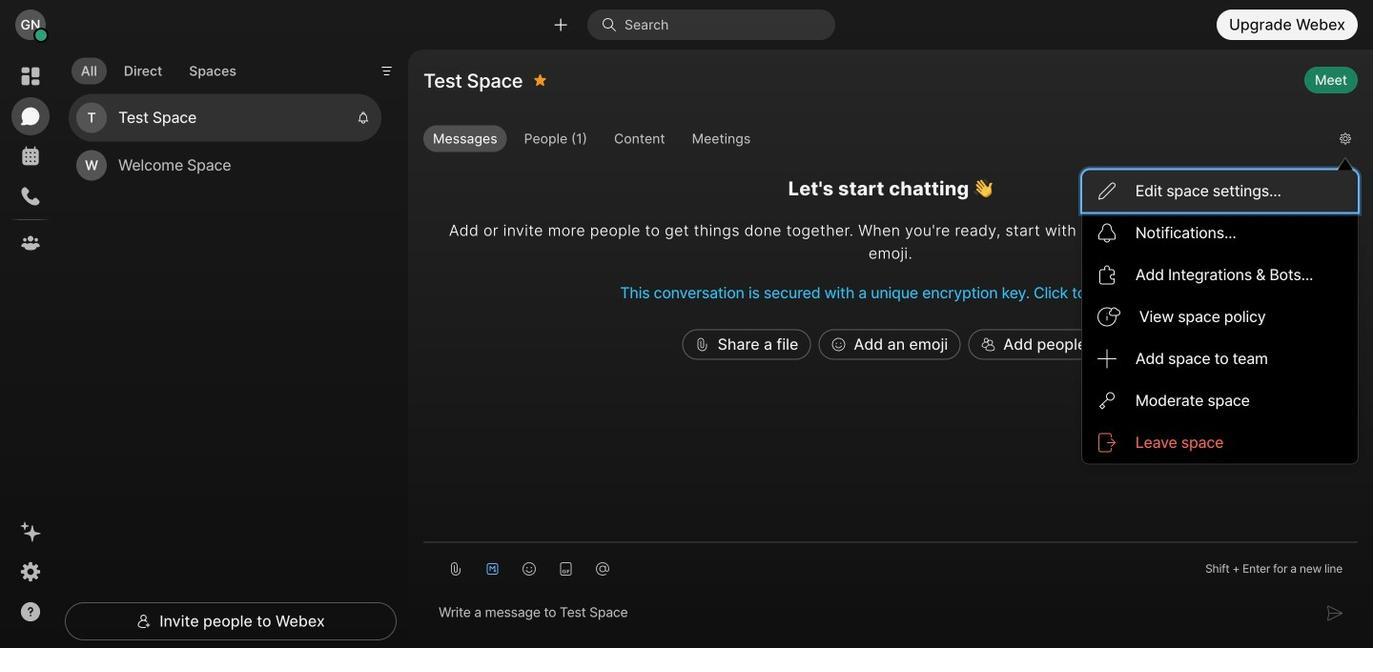 Task type: locate. For each thing, give the bounding box(es) containing it.
alert_20 image
[[1098, 224, 1117, 243]]

accessories_20 image
[[1098, 266, 1117, 285]]

7 menu item from the top
[[1083, 422, 1358, 464]]

stored info_20 image
[[1098, 308, 1121, 327]]

1 menu item from the top
[[1083, 170, 1358, 212]]

menu bar
[[1083, 170, 1358, 464]]

3 menu item from the top
[[1083, 254, 1358, 296]]

test space, you will be notified of all new messages in this space list item
[[69, 94, 382, 142]]

you will be notified of all new messages in this space image
[[357, 111, 370, 125]]

webex tab list
[[11, 57, 50, 262]]

4 menu item from the top
[[1083, 296, 1358, 338]]

navigation
[[0, 50, 61, 649]]

menu item
[[1083, 170, 1358, 212], [1083, 212, 1358, 254], [1083, 254, 1358, 296], [1083, 296, 1358, 338], [1083, 338, 1358, 380], [1083, 380, 1358, 422], [1083, 422, 1358, 464]]

edit_20 image
[[1098, 182, 1117, 201]]

5 menu item from the top
[[1083, 338, 1358, 380]]

tab list
[[67, 46, 251, 90]]

6 menu item from the top
[[1083, 380, 1358, 422]]

group
[[424, 126, 1325, 156]]



Task type: describe. For each thing, give the bounding box(es) containing it.
message composer toolbar element
[[424, 543, 1358, 588]]

2 menu item from the top
[[1083, 212, 1358, 254]]

private_20 image
[[1098, 392, 1117, 411]]

plus_20 image
[[1098, 350, 1117, 369]]

welcome space list item
[[69, 142, 382, 189]]

exit room_20 image
[[1098, 434, 1117, 453]]



Task type: vqa. For each thing, say whether or not it's contained in the screenshot.
the private_20 icon
yes



